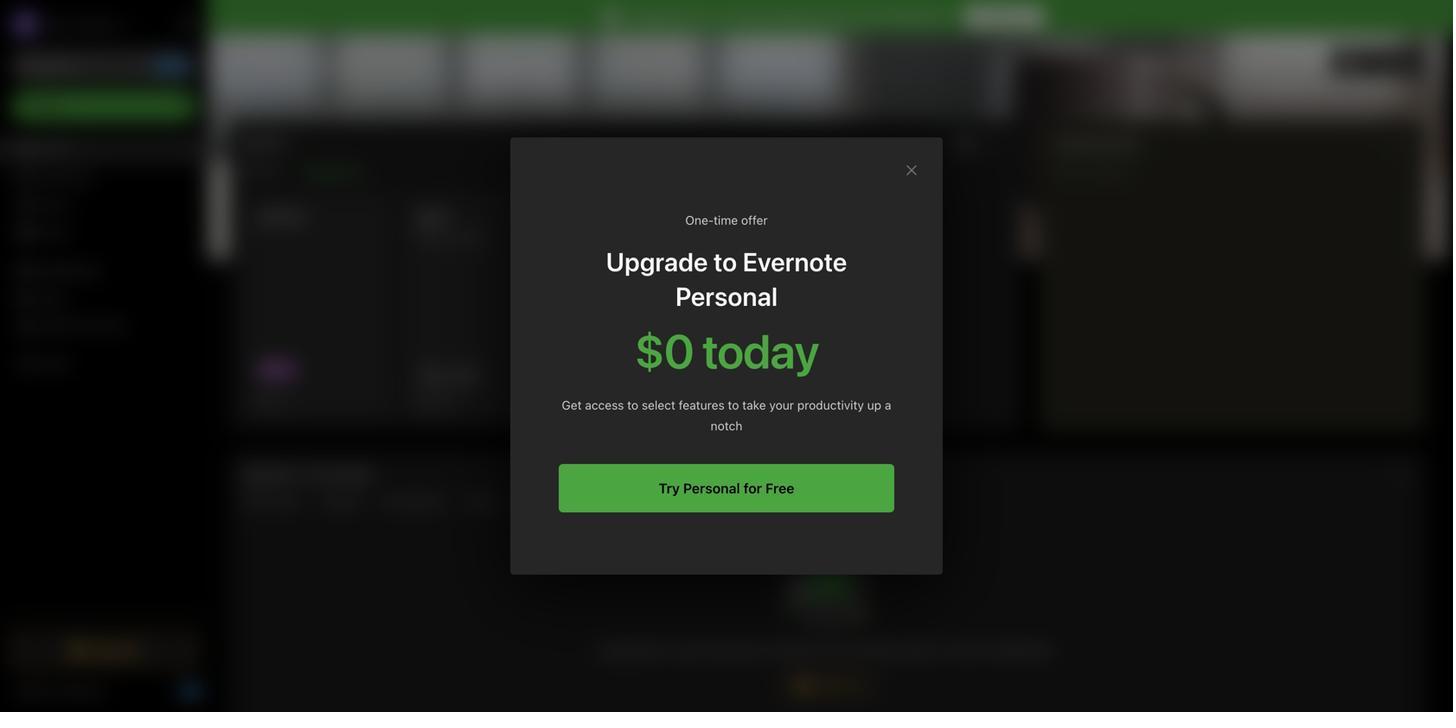 Task type: vqa. For each thing, say whether or not it's contained in the screenshot.
the Note Window element
no



Task type: describe. For each thing, give the bounding box(es) containing it.
afternoon,
[[275, 52, 353, 72]]

0/2
[[278, 363, 294, 375]]

nov 21 button
[[562, 195, 711, 419]]

by
[[814, 642, 829, 659]]

tasks
[[38, 226, 70, 240]]

one-
[[685, 213, 714, 228]]

emails tab
[[518, 494, 554, 512]]

notes button
[[240, 133, 304, 154]]

tree containing home
[[0, 136, 208, 618]]

for
[[744, 481, 762, 497]]

suggested
[[303, 162, 363, 176]]

1 vertical spatial test
[[457, 369, 476, 381]]

28
[[439, 394, 452, 407]]

Search text field
[[22, 50, 185, 81]]

create
[[727, 10, 763, 24]]

tag
[[425, 369, 441, 381]]

try
[[659, 481, 680, 497]]

access
[[585, 398, 624, 413]]

with
[[81, 319, 104, 333]]

emails
[[518, 494, 554, 509]]

me
[[108, 319, 125, 333]]

dec
[[258, 394, 277, 407]]

december
[[1202, 56, 1258, 68]]

shared with me
[[38, 319, 125, 333]]

shared with me link
[[0, 312, 207, 340]]

new
[[790, 320, 815, 336]]

notch
[[711, 419, 743, 433]]

0 vertical spatial upgrade button
[[965, 6, 1043, 29]]

evernote
[[743, 247, 847, 277]]

0 horizontal spatial upgrade button
[[781, 673, 874, 701]]

create new note button
[[721, 195, 870, 419]]

tasks button
[[0, 219, 207, 247]]

nov for nov 21
[[576, 394, 595, 407]]

$0
[[635, 323, 694, 379]]

today
[[703, 323, 819, 379]]

wednesday, december 13, 2023
[[1133, 56, 1304, 68]]

scratch pad
[[1055, 137, 1139, 151]]

try personal for free
[[659, 481, 794, 497]]

note
[[818, 320, 845, 336]]

scratch pad button
[[1052, 134, 1139, 155]]

,
[[258, 229, 261, 243]]

tags button
[[0, 285, 207, 312]]

try personal for free button
[[559, 465, 894, 513]]

get access to select features to take your productivity up a notch
[[562, 398, 891, 433]]

images tab
[[320, 494, 360, 512]]

documents
[[381, 494, 445, 509]]

5
[[280, 394, 286, 407]]

new
[[38, 99, 63, 113]]

forwarding
[[832, 642, 899, 659]]

home link
[[0, 136, 208, 163]]

notebooks!
[[882, 10, 946, 24]]

nov 21
[[576, 394, 609, 407]]

recent tab
[[243, 162, 282, 180]]

good afternoon, gary!
[[229, 52, 398, 72]]

upgrade to save important emails by forwarding them to your notebooks.
[[599, 642, 1056, 659]]

hello this is a test
[[417, 210, 487, 243]]

customize
[[1362, 55, 1419, 68]]

to left save at the bottom of page
[[657, 642, 669, 659]]

is
[[444, 229, 453, 243]]

shared
[[38, 319, 78, 333]]

recently captured
[[243, 468, 373, 483]]

to right "now" on the left
[[712, 10, 724, 24]]

get
[[562, 398, 582, 413]]

a inside get access to select features to take your productivity up a notch
[[885, 398, 891, 413]]

save
[[673, 642, 702, 659]]

notes link
[[0, 191, 207, 219]]

upgrade for upgrade to save important emails by forwarding them to your notebooks.
[[599, 642, 653, 659]]

create new note
[[747, 320, 845, 336]]

1 vertical spatial notes
[[38, 198, 71, 212]]

notebooks link
[[0, 257, 207, 285]]

21
[[598, 394, 609, 407]]



Task type: locate. For each thing, give the bounding box(es) containing it.
notebooks.
[[986, 642, 1056, 659]]

clips
[[271, 494, 299, 509]]

nov 28
[[417, 394, 452, 407]]

upgrade inside popup button
[[89, 643, 141, 658]]

good
[[229, 52, 271, 72]]

notes
[[822, 10, 854, 24]]

upgrade to evernote personal
[[606, 247, 847, 312]]

unlimited
[[766, 10, 819, 24]]

your right them
[[955, 642, 983, 659]]

notes up the tasks
[[38, 198, 71, 212]]

web clips
[[243, 494, 299, 509]]

select
[[642, 398, 676, 413]]

now
[[685, 10, 709, 24]]

notes up recent
[[243, 136, 284, 151]]

0 horizontal spatial your
[[769, 398, 794, 413]]

expand notebooks image
[[4, 264, 18, 278]]

upgrade for upgrade now to create unlimited notes and notebooks!
[[632, 10, 682, 24]]

one-time offer
[[685, 213, 768, 228]]

them
[[903, 642, 935, 659]]

expand tags image
[[4, 292, 18, 305]]

1 horizontal spatial a
[[885, 398, 891, 413]]

suggested tab
[[303, 162, 363, 180]]

0 vertical spatial tab list
[[233, 162, 1016, 180]]

wednesday,
[[1133, 56, 1199, 68]]

1 vertical spatial personal
[[683, 481, 740, 497]]

Start writing… text field
[[1055, 163, 1424, 416]]

1 horizontal spatial notes
[[243, 136, 284, 151]]

your inside get access to select features to take your productivity up a notch
[[769, 398, 794, 413]]

personal left for
[[683, 481, 740, 497]]

test right tag
[[457, 369, 476, 381]]

tab list for notes
[[233, 162, 1016, 180]]

0 vertical spatial test
[[466, 229, 487, 243]]

2023
[[1278, 56, 1304, 68]]

trash link
[[0, 350, 207, 378]]

1 horizontal spatial your
[[955, 642, 983, 659]]

important
[[705, 642, 766, 659]]

this
[[417, 229, 441, 243]]

to right them
[[939, 642, 951, 659]]

trash
[[38, 357, 69, 371]]

create
[[747, 320, 787, 336]]

test inside the hello this is a test
[[466, 229, 487, 243]]

nov for nov 28
[[417, 394, 436, 407]]

features
[[679, 398, 725, 413]]

nov left 21
[[576, 394, 595, 407]]

untitled
[[258, 210, 304, 224]]

a inside the hello this is a test
[[456, 229, 463, 243]]

1 vertical spatial your
[[955, 642, 983, 659]]

tab list
[[233, 162, 1016, 180], [233, 494, 1422, 512]]

gary!
[[357, 52, 398, 72]]

new button
[[10, 91, 197, 122]]

2 nov from the left
[[576, 394, 595, 407]]

a
[[456, 229, 463, 243], [885, 398, 891, 413]]

0 horizontal spatial notes
[[38, 198, 71, 212]]

personal up create
[[675, 281, 778, 312]]

tab list containing recent
[[233, 162, 1016, 180]]

a right up
[[885, 398, 891, 413]]

home
[[38, 142, 71, 157]]

None search field
[[22, 50, 185, 81]]

to
[[712, 10, 724, 24], [714, 247, 737, 277], [627, 398, 638, 413], [728, 398, 739, 413], [657, 642, 669, 659], [939, 642, 951, 659]]

to left select
[[627, 398, 638, 413]]

upgrade for top upgrade button
[[979, 10, 1029, 24]]

to down 'time'
[[714, 247, 737, 277]]

tab list containing web clips
[[233, 494, 1422, 512]]

upgrade for upgrade to evernote personal
[[606, 247, 708, 277]]

your right take
[[769, 398, 794, 413]]

scratch
[[1055, 137, 1112, 151]]

shortcuts button
[[0, 163, 207, 191]]

nov
[[417, 394, 436, 407], [576, 394, 595, 407]]

a right is
[[456, 229, 463, 243]]

and
[[857, 10, 879, 24]]

audio
[[466, 494, 497, 509]]

productivity
[[797, 398, 864, 413]]

shortcuts
[[39, 170, 93, 184]]

0 vertical spatial notes
[[243, 136, 284, 151]]

0 vertical spatial your
[[769, 398, 794, 413]]

1 nov from the left
[[417, 394, 436, 407]]

take
[[742, 398, 766, 413]]

audio tab
[[466, 494, 497, 512]]

documents tab
[[381, 494, 445, 512]]

test
[[466, 229, 487, 243], [457, 369, 476, 381]]

tree
[[0, 136, 208, 618]]

0 horizontal spatial a
[[456, 229, 463, 243]]

tab list for recently captured
[[233, 494, 1422, 512]]

offer
[[741, 213, 768, 228]]

hello
[[417, 210, 447, 224]]

13,
[[1261, 56, 1275, 68]]

dec 5
[[258, 394, 286, 407]]

personal inside button
[[683, 481, 740, 497]]

emails
[[770, 642, 810, 659]]

1 vertical spatial a
[[885, 398, 891, 413]]

upgrade button
[[10, 633, 197, 668]]

nov left 28
[[417, 394, 436, 407]]

captured
[[308, 468, 373, 483]]

personal
[[675, 281, 778, 312], [683, 481, 740, 497]]

test right is
[[466, 229, 487, 243]]

web clips tab
[[243, 494, 299, 512]]

upgrade now to create unlimited notes and notebooks!
[[632, 10, 946, 24]]

to inside upgrade to evernote personal
[[714, 247, 737, 277]]

upgrade
[[632, 10, 682, 24], [979, 10, 1029, 24], [606, 247, 708, 277], [599, 642, 653, 659], [89, 643, 141, 658], [815, 678, 863, 693]]

upgrade inside upgrade to evernote personal
[[606, 247, 708, 277]]

nov inside button
[[576, 394, 595, 407]]

1 horizontal spatial nov
[[576, 394, 595, 407]]

0 horizontal spatial nov
[[417, 394, 436, 407]]

1 horizontal spatial upgrade button
[[965, 6, 1043, 29]]

notes inside button
[[243, 136, 284, 151]]

1 tab list from the top
[[233, 162, 1016, 180]]

1 vertical spatial upgrade button
[[781, 673, 874, 701]]

personal inside upgrade to evernote personal
[[675, 281, 778, 312]]

time
[[714, 213, 738, 228]]

tags
[[39, 291, 65, 306]]

0 vertical spatial personal
[[675, 281, 778, 312]]

settings image
[[176, 14, 197, 35]]

2 tab list from the top
[[233, 494, 1422, 512]]

recent
[[243, 162, 282, 176]]

untitled ,
[[258, 210, 304, 243]]

notebooks
[[39, 263, 100, 278]]

web
[[243, 494, 268, 509]]

pad
[[1115, 137, 1139, 151]]

your
[[769, 398, 794, 413], [955, 642, 983, 659]]

$0 today
[[635, 323, 819, 379]]

up
[[867, 398, 882, 413]]

recently
[[243, 468, 305, 483]]

1 vertical spatial tab list
[[233, 494, 1422, 512]]

customize button
[[1331, 48, 1426, 76]]

images
[[320, 494, 360, 509]]

free
[[766, 481, 794, 497]]

0 vertical spatial a
[[456, 229, 463, 243]]

to left take
[[728, 398, 739, 413]]



